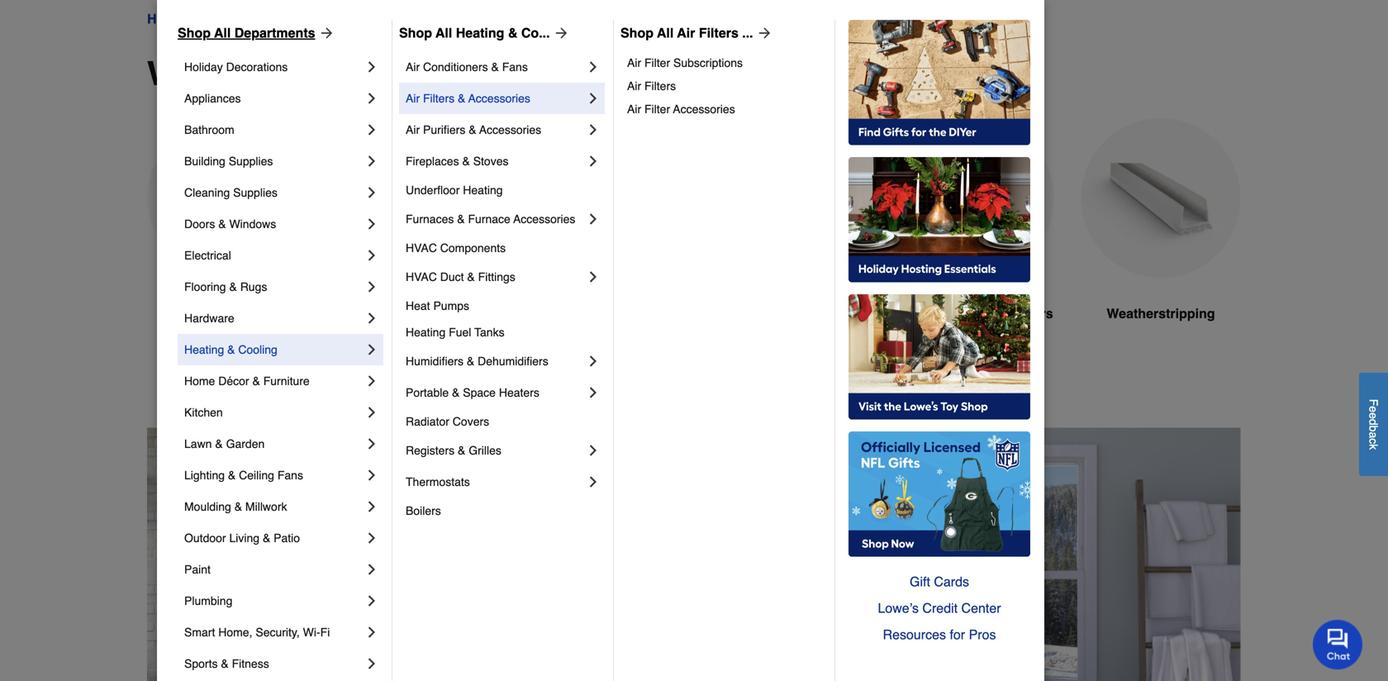 Task type: vqa. For each thing, say whether or not it's contained in the screenshot.
arrow right icon to the right
yes



Task type: describe. For each thing, give the bounding box(es) containing it.
thermostats link
[[406, 466, 585, 498]]

moulding
[[184, 500, 231, 513]]

resources
[[883, 627, 946, 642]]

hardware
[[184, 312, 234, 325]]

chevron right image for portable & space heaters
[[585, 384, 602, 401]]

pumps
[[433, 299, 470, 312]]

holiday
[[184, 60, 223, 74]]

flooring & rugs link
[[184, 271, 364, 303]]

chevron right image for moulding & millwork
[[364, 498, 380, 515]]

& left cooling
[[227, 343, 235, 356]]

find gifts for the diyer. image
[[849, 20, 1031, 145]]

chevron right image for air conditioners & fans
[[585, 59, 602, 75]]

arrow right image for shop all air filters ...
[[753, 25, 773, 41]]

air filters & accessories link
[[406, 83, 585, 114]]

heating inside the heating & cooling link
[[184, 343, 224, 356]]

garage doors & openers
[[895, 306, 1053, 321]]

doors & windows
[[184, 217, 276, 231]]

cards
[[934, 574, 970, 589]]

& down fuel
[[467, 355, 475, 368]]

chevron right image for hardware
[[364, 310, 380, 326]]

c
[[1368, 438, 1381, 444]]

fuel
[[449, 326, 471, 339]]

kitchen
[[184, 406, 223, 419]]

a piece of white weatherstripping. image
[[1081, 118, 1241, 278]]

furnace
[[468, 212, 511, 226]]

chevron right image for flooring & rugs
[[364, 279, 380, 295]]

a
[[1368, 432, 1381, 438]]

furniture
[[263, 374, 310, 388]]

garden
[[226, 437, 265, 450]]

boilers link
[[406, 498, 602, 524]]

chevron right image for fireplaces & stoves
[[585, 153, 602, 169]]

& inside 'link'
[[229, 280, 237, 293]]

heating inside underfloor heating link
[[463, 183, 503, 197]]

fans for air conditioners & fans
[[502, 60, 528, 74]]

furnaces
[[406, 212, 454, 226]]

humidifiers
[[406, 355, 464, 368]]

a barn door with a brown frame, three frosted glass panels, black hardware and a black track. image
[[708, 118, 868, 278]]

arrow right image
[[315, 25, 335, 41]]

shop all departments
[[178, 25, 315, 41]]

& left furnace
[[457, 212, 465, 226]]

heating fuel tanks link
[[406, 319, 602, 345]]

outdoor
[[184, 531, 226, 545]]

components
[[440, 241, 506, 255]]

registers & grilles
[[406, 444, 502, 457]]

smart home, security, wi-fi
[[184, 626, 330, 639]]

heaters
[[499, 386, 540, 399]]

weatherstripping link
[[1081, 118, 1241, 363]]

credit
[[923, 600, 958, 616]]

a blue chamberlain garage door opener with two white light panels. image
[[894, 118, 1055, 278]]

officially licensed n f l gifts. shop now. image
[[849, 431, 1031, 557]]

chevron right image for plumbing
[[364, 593, 380, 609]]

flooring & rugs
[[184, 280, 267, 293]]

chevron right image for cleaning supplies
[[364, 184, 380, 201]]

fitness
[[232, 657, 269, 670]]

chevron right image for appliances
[[364, 90, 380, 107]]

filters for air filters
[[645, 79, 676, 93]]

air inside "link"
[[677, 25, 695, 41]]

supplies for building supplies
[[229, 155, 273, 168]]

2 e from the top
[[1368, 412, 1381, 419]]

fittings
[[478, 270, 516, 284]]

chevron right image for home décor & furniture
[[364, 373, 380, 389]]

chevron right image for heating & cooling
[[364, 341, 380, 358]]

hvac duct & fittings link
[[406, 261, 585, 293]]

& left the space
[[452, 386, 460, 399]]

& left ceiling
[[228, 469, 236, 482]]

& down cleaning supplies
[[218, 217, 226, 231]]

holiday decorations link
[[184, 51, 364, 83]]

chevron right image for furnaces & furnace accessories
[[585, 211, 602, 227]]

accessories for furnaces & furnace accessories
[[514, 212, 576, 226]]

air filter accessories
[[627, 102, 735, 116]]

garage doors & openers link
[[894, 118, 1055, 363]]

shop all air filters ...
[[621, 25, 753, 41]]

kitchen link
[[184, 397, 364, 428]]

security,
[[256, 626, 300, 639]]

covers
[[453, 415, 489, 428]]

1 e from the top
[[1368, 406, 1381, 412]]

air for air filter accessories
[[627, 102, 641, 116]]

home for home
[[147, 11, 184, 26]]

rugs
[[240, 280, 267, 293]]

grilles
[[469, 444, 502, 457]]

co...
[[521, 25, 550, 41]]

& left stoves
[[462, 155, 470, 168]]

resources for pros
[[883, 627, 996, 642]]

doors left arrow right icon
[[268, 11, 303, 26]]

lighting & ceiling fans link
[[184, 460, 364, 491]]

sports
[[184, 657, 218, 670]]

gift cards
[[910, 574, 970, 589]]

purifiers
[[423, 123, 466, 136]]

gift cards link
[[849, 569, 1031, 595]]

lawn
[[184, 437, 212, 450]]

ceiling
[[239, 469, 274, 482]]

chevron right image for paint
[[364, 561, 380, 578]]

registers
[[406, 444, 455, 457]]

chevron right image for bathroom
[[364, 122, 380, 138]]

filters for air filters & accessories
[[423, 92, 455, 105]]

doors up heating fuel tanks
[[420, 306, 458, 321]]

k
[[1368, 444, 1381, 450]]

air filter subscriptions link
[[627, 51, 823, 74]]

air filter subscriptions
[[627, 56, 743, 69]]

a black double-hung window with six panes. image
[[521, 118, 681, 278]]

chevron right image for registers & grilles
[[585, 442, 602, 459]]

doors right garage
[[945, 306, 983, 321]]

heating fuel tanks
[[406, 326, 505, 339]]

gift
[[910, 574, 931, 589]]

holiday hosting essentials. image
[[849, 157, 1031, 283]]

appliances
[[184, 92, 241, 105]]

chevron right image for kitchen
[[364, 404, 380, 421]]

smart home, security, wi-fi link
[[184, 617, 364, 648]]

underfloor heating
[[406, 183, 503, 197]]

windows link
[[521, 118, 681, 363]]

cooling
[[238, 343, 278, 356]]

heat pumps link
[[406, 293, 602, 319]]

air conditioners & fans
[[406, 60, 528, 74]]

all for departments
[[214, 25, 231, 41]]

lighting
[[184, 469, 225, 482]]

moulding & millwork
[[184, 500, 287, 513]]

hvac components link
[[406, 235, 602, 261]]

home décor & furniture link
[[184, 365, 364, 397]]

air filter accessories link
[[627, 98, 823, 121]]

heating inside shop all heating & co... link
[[456, 25, 505, 41]]

chevron right image for outdoor living & patio
[[364, 530, 380, 546]]

shop for shop all heating & co...
[[399, 25, 432, 41]]

chevron right image for electrical
[[364, 247, 380, 264]]

fi
[[320, 626, 330, 639]]

electrical
[[184, 249, 231, 262]]

heating & cooling link
[[184, 334, 364, 365]]

accessories down air filters link
[[673, 102, 735, 116]]

home for home décor & furniture
[[184, 374, 215, 388]]

radiator
[[406, 415, 450, 428]]

patio
[[274, 531, 300, 545]]



Task type: locate. For each thing, give the bounding box(es) containing it.
cleaning supplies link
[[184, 177, 364, 208]]

fans for lighting & ceiling fans
[[278, 469, 303, 482]]

supplies up cleaning supplies
[[229, 155, 273, 168]]

air filters & accessories
[[406, 92, 531, 105]]

subscriptions
[[674, 56, 743, 69]]

& left grilles
[[458, 444, 466, 457]]

radiator covers link
[[406, 408, 602, 435]]

accessories down air conditioners & fans link at the left top of page
[[469, 92, 531, 105]]

dehumidifiers
[[478, 355, 549, 368]]

& left rugs
[[229, 280, 237, 293]]

air
[[677, 25, 695, 41], [627, 56, 641, 69], [406, 60, 420, 74], [627, 79, 641, 93], [406, 92, 420, 105], [627, 102, 641, 116], [406, 123, 420, 136]]

0 horizontal spatial all
[[214, 25, 231, 41]]

fans right ceiling
[[278, 469, 303, 482]]

arrow right image for shop all heating & co...
[[550, 25, 570, 41]]

filter for subscriptions
[[645, 56, 670, 69]]

1 vertical spatial windows & doors
[[147, 55, 430, 93]]

chevron right image for sports & fitness
[[364, 655, 380, 672]]

&
[[256, 11, 264, 26], [508, 25, 518, 41], [301, 55, 325, 93], [491, 60, 499, 74], [458, 92, 466, 105], [469, 123, 477, 136], [462, 155, 470, 168], [457, 212, 465, 226], [218, 217, 226, 231], [467, 270, 475, 284], [229, 280, 237, 293], [987, 306, 996, 321], [227, 343, 235, 356], [467, 355, 475, 368], [252, 374, 260, 388], [452, 386, 460, 399], [215, 437, 223, 450], [458, 444, 466, 457], [228, 469, 236, 482], [234, 500, 242, 513], [263, 531, 271, 545], [221, 657, 229, 670]]

air filters link
[[627, 74, 823, 98]]

arrow right image inside shop all heating & co... link
[[550, 25, 570, 41]]

all inside "link"
[[657, 25, 674, 41]]

hvac inside 'link'
[[406, 241, 437, 255]]

heating up air conditioners & fans
[[456, 25, 505, 41]]

air for air filter subscriptions
[[627, 56, 641, 69]]

supplies for cleaning supplies
[[233, 186, 278, 199]]

e up the d
[[1368, 406, 1381, 412]]

heat pumps
[[406, 299, 470, 312]]

filter
[[645, 56, 670, 69], [645, 102, 670, 116]]

arrow right image up air conditioners & fans link at the left top of page
[[550, 25, 570, 41]]

shop for shop all departments
[[178, 25, 211, 41]]

0 horizontal spatial filters
[[423, 92, 455, 105]]

accessories for air purifiers & accessories
[[479, 123, 542, 136]]

2 horizontal spatial filters
[[699, 25, 739, 41]]

supplies down building supplies link
[[233, 186, 278, 199]]

1 horizontal spatial all
[[436, 25, 452, 41]]

shop inside "link"
[[621, 25, 654, 41]]

a blue six-lite, two-panel, shaker-style exterior door. image
[[147, 118, 307, 278]]

center
[[962, 600, 1001, 616]]

chevron right image for building supplies
[[364, 153, 380, 169]]

interior doors link
[[334, 118, 494, 363]]

air up air filters
[[627, 56, 641, 69]]

1 vertical spatial home
[[184, 374, 215, 388]]

chat invite button image
[[1313, 619, 1364, 670]]

& right purifiers
[[469, 123, 477, 136]]

millwork
[[245, 500, 287, 513]]

outdoor living & patio
[[184, 531, 300, 545]]

windows & doors down departments
[[147, 55, 430, 93]]

hvac components
[[406, 241, 506, 255]]

accessories up hvac components 'link'
[[514, 212, 576, 226]]

furnaces & furnace accessories link
[[406, 203, 585, 235]]

sports & fitness link
[[184, 648, 364, 679]]

radiator covers
[[406, 415, 489, 428]]

air up air filter subscriptions in the top of the page
[[677, 25, 695, 41]]

0 horizontal spatial home
[[147, 11, 184, 26]]

openers
[[1000, 306, 1053, 321]]

cleaning supplies
[[184, 186, 278, 199]]

0 horizontal spatial arrow right image
[[550, 25, 570, 41]]

heating up furnace
[[463, 183, 503, 197]]

air left conditioners
[[406, 60, 420, 74]]

accessories for air filters & accessories
[[469, 92, 531, 105]]

2 horizontal spatial shop
[[621, 25, 654, 41]]

flooring
[[184, 280, 226, 293]]

& right the décor
[[252, 374, 260, 388]]

arrow right image up air filter subscriptions link
[[753, 25, 773, 41]]

1 filter from the top
[[645, 56, 670, 69]]

building supplies link
[[184, 145, 364, 177]]

moulding & millwork link
[[184, 491, 364, 522]]

home,
[[218, 626, 252, 639]]

f e e d b a c k button
[[1360, 373, 1389, 476]]

chevron right image for lighting & ceiling fans
[[364, 467, 380, 484]]

1 horizontal spatial arrow right image
[[753, 25, 773, 41]]

heat
[[406, 299, 430, 312]]

furnaces & furnace accessories
[[406, 212, 576, 226]]

doors down cleaning
[[184, 217, 215, 231]]

air for air conditioners & fans
[[406, 60, 420, 74]]

heating & cooling
[[184, 343, 278, 356]]

1 horizontal spatial fans
[[502, 60, 528, 74]]

1 horizontal spatial home
[[184, 374, 215, 388]]

1 vertical spatial supplies
[[233, 186, 278, 199]]

1 shop from the left
[[178, 25, 211, 41]]

1 arrow right image from the left
[[550, 25, 570, 41]]

& right sports
[[221, 657, 229, 670]]

air down air filters
[[627, 102, 641, 116]]

lowe's credit center
[[878, 600, 1001, 616]]

filter up air filters
[[645, 56, 670, 69]]

heating down hardware
[[184, 343, 224, 356]]

all for air
[[657, 25, 674, 41]]

exterior
[[181, 306, 231, 321]]

hvac up heat
[[406, 270, 437, 284]]

for
[[950, 627, 965, 642]]

1 vertical spatial filter
[[645, 102, 670, 116]]

air conditioners & fans link
[[406, 51, 585, 83]]

home link
[[147, 9, 184, 29]]

e up b
[[1368, 412, 1381, 419]]

0 vertical spatial windows & doors
[[198, 11, 303, 26]]

garage
[[895, 306, 941, 321]]

hvac for hvac duct & fittings
[[406, 270, 437, 284]]

plumbing link
[[184, 585, 364, 617]]

air up air filter accessories in the top of the page
[[627, 79, 641, 93]]

chevron right image for hvac duct & fittings
[[585, 269, 602, 285]]

visit the lowe's toy shop. image
[[849, 294, 1031, 420]]

1 vertical spatial fans
[[278, 469, 303, 482]]

wi-
[[303, 626, 320, 639]]

a white three-panel, craftsman-style, prehung interior door with doorframe and hinges. image
[[334, 118, 494, 278]]

air for air filters
[[627, 79, 641, 93]]

portable & space heaters
[[406, 386, 540, 399]]

hvac down furnaces
[[406, 241, 437, 255]]

...
[[742, 25, 753, 41]]

3 all from the left
[[657, 25, 674, 41]]

all up holiday decorations
[[214, 25, 231, 41]]

chevron right image for air purifiers & accessories
[[585, 122, 602, 138]]

doors down arrow right icon
[[334, 55, 430, 93]]

& left co...
[[508, 25, 518, 41]]

& right lawn
[[215, 437, 223, 450]]

outdoor living & patio link
[[184, 522, 364, 554]]

heating down interior doors
[[406, 326, 446, 339]]

0 vertical spatial supplies
[[229, 155, 273, 168]]

f
[[1368, 399, 1381, 406]]

decorations
[[226, 60, 288, 74]]

resources for pros link
[[849, 622, 1031, 648]]

& left millwork
[[234, 500, 242, 513]]

cleaning
[[184, 186, 230, 199]]

air for air filters & accessories
[[406, 92, 420, 105]]

2 shop from the left
[[399, 25, 432, 41]]

windows inside doors & windows link
[[229, 217, 276, 231]]

chevron right image for humidifiers & dehumidifiers
[[585, 353, 602, 369]]

& right duct
[[467, 270, 475, 284]]

shop up holiday on the top left of the page
[[178, 25, 211, 41]]

windows & doors up decorations on the left of page
[[198, 11, 303, 26]]

0 vertical spatial fans
[[502, 60, 528, 74]]

& down air conditioners & fans
[[458, 92, 466, 105]]

2 all from the left
[[436, 25, 452, 41]]

filters left ...
[[699, 25, 739, 41]]

humidifiers & dehumidifiers link
[[406, 345, 585, 377]]

1 horizontal spatial shop
[[399, 25, 432, 41]]

accessories up 'fireplaces & stoves' link on the left of page
[[479, 123, 542, 136]]

lowe's credit center link
[[849, 595, 1031, 622]]

shop
[[178, 25, 211, 41], [399, 25, 432, 41], [621, 25, 654, 41]]

accessories
[[469, 92, 531, 105], [673, 102, 735, 116], [479, 123, 542, 136], [514, 212, 576, 226]]

lawn & garden link
[[184, 428, 364, 460]]

3 shop from the left
[[621, 25, 654, 41]]

air purifiers & accessories link
[[406, 114, 585, 145]]

thermostats
[[406, 475, 470, 488]]

chevron right image
[[364, 90, 380, 107], [585, 90, 602, 107], [364, 247, 380, 264], [585, 269, 602, 285], [364, 341, 380, 358], [585, 353, 602, 369], [364, 404, 380, 421], [585, 474, 602, 490], [364, 498, 380, 515], [364, 530, 380, 546]]

0 vertical spatial home
[[147, 11, 184, 26]]

& left patio
[[263, 531, 271, 545]]

2 arrow right image from the left
[[753, 25, 773, 41]]

air for air purifiers & accessories
[[406, 123, 420, 136]]

chevron right image for air filters & accessories
[[585, 90, 602, 107]]

doors
[[268, 11, 303, 26], [334, 55, 430, 93], [184, 217, 215, 231], [235, 306, 273, 321], [420, 306, 458, 321], [945, 306, 983, 321]]

fireplaces & stoves link
[[406, 145, 585, 177]]

1 horizontal spatial filters
[[645, 79, 676, 93]]

0 horizontal spatial shop
[[178, 25, 211, 41]]

advertisement region
[[147, 428, 1241, 681]]

all up air filter subscriptions in the top of the page
[[657, 25, 674, 41]]

2 filter from the top
[[645, 102, 670, 116]]

0 vertical spatial filter
[[645, 56, 670, 69]]

d
[[1368, 419, 1381, 425]]

boilers
[[406, 504, 441, 517]]

shop up air filters
[[621, 25, 654, 41]]

plumbing
[[184, 594, 233, 608]]

appliances link
[[184, 83, 364, 114]]

air left purifiers
[[406, 123, 420, 136]]

chevron right image for doors & windows
[[364, 216, 380, 232]]

filter down air filters
[[645, 102, 670, 116]]

& down arrow right icon
[[301, 55, 325, 93]]

1 hvac from the top
[[406, 241, 437, 255]]

all up conditioners
[[436, 25, 452, 41]]

arrow right image inside shop all air filters ... "link"
[[753, 25, 773, 41]]

2 hvac from the top
[[406, 270, 437, 284]]

registers & grilles link
[[406, 435, 585, 466]]

humidifiers & dehumidifiers
[[406, 355, 549, 368]]

filters up air filter accessories in the top of the page
[[645, 79, 676, 93]]

lawn & garden
[[184, 437, 265, 450]]

heating inside heating fuel tanks link
[[406, 326, 446, 339]]

lighting & ceiling fans
[[184, 469, 303, 482]]

& up air filters & accessories link
[[491, 60, 499, 74]]

& left openers
[[987, 306, 996, 321]]

fireplaces & stoves
[[406, 155, 509, 168]]

departments
[[235, 25, 315, 41]]

windows inside windows link
[[572, 306, 630, 321]]

home décor & furniture
[[184, 374, 310, 388]]

electrical link
[[184, 240, 364, 271]]

living
[[229, 531, 260, 545]]

chevron right image
[[364, 59, 380, 75], [585, 59, 602, 75], [364, 122, 380, 138], [585, 122, 602, 138], [364, 153, 380, 169], [585, 153, 602, 169], [364, 184, 380, 201], [585, 211, 602, 227], [364, 216, 380, 232], [364, 279, 380, 295], [364, 310, 380, 326], [364, 373, 380, 389], [585, 384, 602, 401], [364, 436, 380, 452], [585, 442, 602, 459], [364, 467, 380, 484], [364, 561, 380, 578], [364, 593, 380, 609], [364, 624, 380, 641], [364, 655, 380, 672]]

stoves
[[473, 155, 509, 168]]

filters inside "link"
[[699, 25, 739, 41]]

filters
[[699, 25, 739, 41], [645, 79, 676, 93], [423, 92, 455, 105]]

1 vertical spatial hvac
[[406, 270, 437, 284]]

arrow right image
[[550, 25, 570, 41], [753, 25, 773, 41]]

shop for shop all air filters ...
[[621, 25, 654, 41]]

chevron right image for smart home, security, wi-fi
[[364, 624, 380, 641]]

shop inside "link"
[[178, 25, 211, 41]]

filter for accessories
[[645, 102, 670, 116]]

all inside "link"
[[214, 25, 231, 41]]

shop all departments link
[[178, 23, 335, 43]]

air purifiers & accessories
[[406, 123, 542, 136]]

1 all from the left
[[214, 25, 231, 41]]

air filters
[[627, 79, 676, 93]]

tanks
[[475, 326, 505, 339]]

2 horizontal spatial all
[[657, 25, 674, 41]]

windows inside windows & doors link
[[198, 11, 252, 26]]

all for heating
[[436, 25, 452, 41]]

doors down rugs
[[235, 306, 273, 321]]

chevron right image for thermostats
[[585, 474, 602, 490]]

& up decorations on the left of page
[[256, 11, 264, 26]]

0 vertical spatial hvac
[[406, 241, 437, 255]]

filters up purifiers
[[423, 92, 455, 105]]

chevron right image for holiday decorations
[[364, 59, 380, 75]]

0 horizontal spatial fans
[[278, 469, 303, 482]]

shop up conditioners
[[399, 25, 432, 41]]

hvac for hvac components
[[406, 241, 437, 255]]

fans up air filters & accessories link
[[502, 60, 528, 74]]

air down air conditioners & fans
[[406, 92, 420, 105]]

fans
[[502, 60, 528, 74], [278, 469, 303, 482]]

chevron right image for lawn & garden
[[364, 436, 380, 452]]



